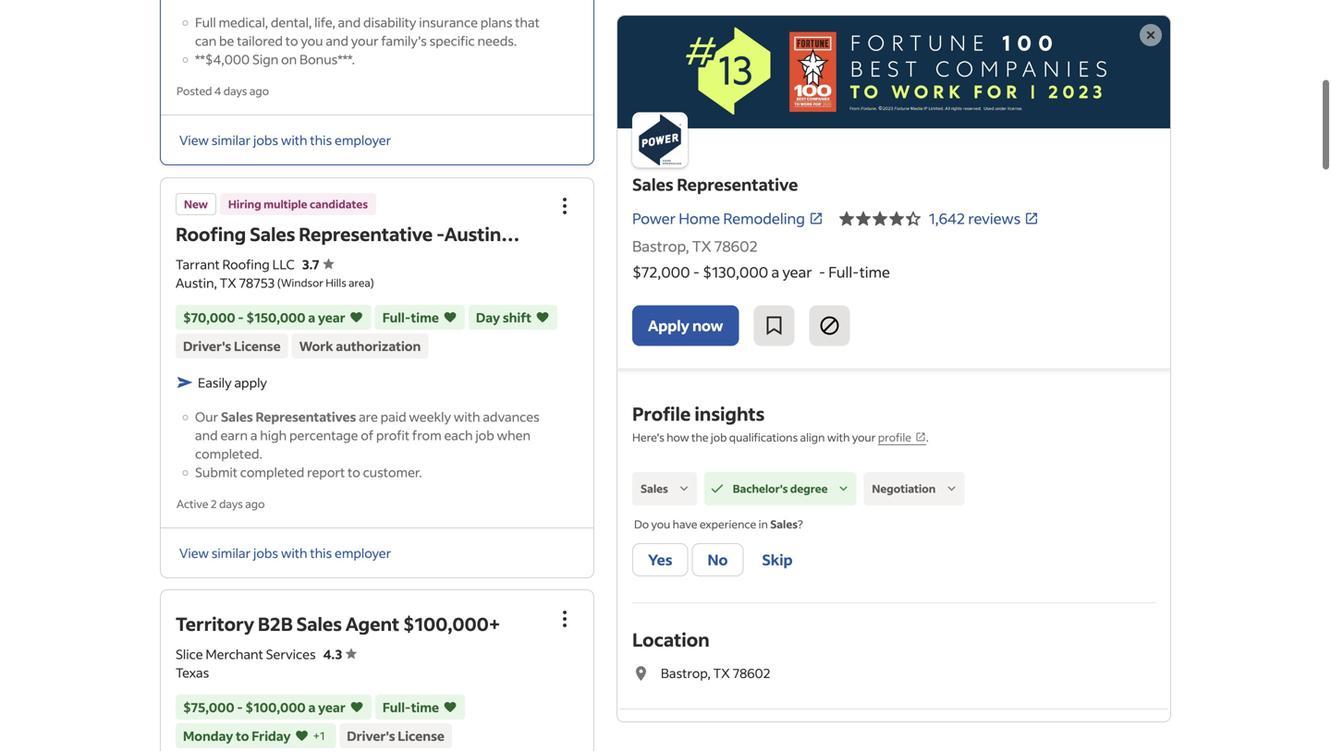 Task type: describe. For each thing, give the bounding box(es) containing it.
sales inside 'roofing sales representative -austin area'
[[250, 222, 295, 246]]

2 matching qualification image from the left
[[836, 481, 852, 498]]

territory b2b sales agent $100,000+ button
[[176, 612, 501, 637]]

representatives
[[256, 409, 356, 425]]

license for $70,000 - $150,000 a year
[[234, 338, 281, 355]]

sales button
[[633, 473, 697, 506]]

medical,
[[219, 14, 268, 30]]

percentage
[[290, 427, 358, 444]]

sales inside button
[[641, 482, 669, 496]]

1,642
[[930, 209, 966, 228]]

candidates
[[310, 197, 368, 211]]

power home remodeling
[[633, 209, 806, 228]]

1 horizontal spatial job
[[711, 431, 727, 445]]

a for $130,000
[[772, 263, 780, 282]]

in
[[759, 517, 768, 532]]

4
[[214, 84, 221, 98]]

with up b2b
[[281, 545, 308, 562]]

(
[[277, 276, 281, 290]]

bachelor's degree
[[733, 482, 828, 496]]

bastrop, tx 78602 for sales representative
[[633, 237, 758, 256]]

profit
[[376, 427, 410, 444]]

paid
[[381, 409, 407, 425]]

jobs for first view similar jobs with this employer link from the bottom of the page
[[253, 545, 278, 562]]

dental,
[[271, 14, 312, 30]]

our
[[195, 409, 218, 425]]

home
[[679, 209, 721, 228]]

close job details image
[[1140, 24, 1163, 46]]

advances
[[483, 409, 540, 425]]

that
[[515, 14, 540, 30]]

agent
[[346, 612, 400, 637]]

sales up the 4.3
[[297, 612, 342, 637]]

b2b
[[258, 612, 293, 637]]

profile insights
[[633, 402, 765, 426]]

roofing inside 'roofing sales representative -austin area'
[[176, 222, 246, 246]]

$72,000 - $130,000 a year - full-time
[[633, 263, 891, 282]]

on
[[281, 51, 297, 67]]

sales right in
[[771, 517, 798, 532]]

save this job image
[[763, 315, 786, 337]]

and inside are paid weekly with advances and earn a high percentage of profit from each job when completed.
[[195, 427, 218, 444]]

0 horizontal spatial tx
[[220, 275, 237, 291]]

78602 for sales representative
[[715, 237, 758, 256]]

tx for sales representative
[[693, 237, 712, 256]]

services
[[266, 647, 316, 663]]

+ 1
[[313, 729, 325, 744]]

2 employer from the top
[[335, 545, 391, 562]]

missing qualification image for negotiation
[[944, 481, 960, 498]]

1 horizontal spatial your
[[853, 431, 876, 445]]

austin,
[[176, 275, 217, 291]]

submit
[[195, 464, 238, 481]]

have
[[673, 517, 698, 532]]

sales up power at the top
[[633, 174, 674, 195]]

a for $100,000
[[308, 700, 316, 717]]

- for $70,000 - $150,000 a year
[[238, 309, 244, 326]]

hiring multiple candidates
[[228, 197, 368, 211]]

$130,000
[[703, 263, 769, 282]]

4.3 out of five stars rating image
[[323, 647, 357, 663]]

monday
[[183, 729, 233, 745]]

missing qualification image for sales
[[676, 481, 693, 498]]

reviews
[[969, 209, 1021, 228]]

friday
[[252, 729, 291, 745]]

territory b2b sales agent $100,000+
[[176, 612, 501, 637]]

)
[[371, 276, 374, 290]]

0 vertical spatial full-
[[829, 263, 860, 282]]

submit completed report to customer.
[[195, 464, 422, 481]]

apply now
[[648, 316, 724, 335]]

year for day shift
[[318, 309, 346, 326]]

time for day shift
[[411, 309, 439, 326]]

remodeling
[[724, 209, 806, 228]]

posted 4 days ago
[[177, 84, 269, 98]]

here's how the job qualifications align with your
[[633, 431, 879, 445]]

hills
[[326, 276, 347, 290]]

driver's license for $75,000 - $100,000 a year
[[347, 729, 445, 745]]

experience
[[700, 517, 757, 532]]

matches your preference image down $100,000+ on the bottom of page
[[443, 699, 458, 717]]

3.7 out of five stars rating image
[[302, 256, 334, 273]]

each
[[444, 427, 473, 444]]

1
[[320, 729, 325, 744]]

driver's for $70,000 - $150,000 a year
[[183, 338, 231, 355]]

bastrop, for sales representative
[[633, 237, 690, 256]]

skip button
[[748, 544, 808, 577]]

tarrant roofing llc
[[176, 256, 295, 273]]

full
[[195, 14, 216, 30]]

of
[[361, 427, 374, 444]]

1 horizontal spatial you
[[652, 517, 671, 532]]

sales representative
[[633, 174, 799, 195]]

negotiation button
[[864, 473, 965, 506]]

78753
[[239, 275, 275, 291]]

location
[[633, 628, 710, 652]]

1 vertical spatial and
[[326, 32, 349, 49]]

insights
[[695, 402, 765, 426]]

days for **$4,000 sign on bonus***.
[[224, 84, 247, 98]]

1 view similar jobs with this employer link from the top
[[179, 132, 391, 148]]

report
[[307, 464, 345, 481]]

with inside are paid weekly with advances and earn a high percentage of profit from each job when completed.
[[454, 409, 481, 425]]

job actions for roofing sales representative -austin area is collapsed image
[[554, 195, 576, 217]]

full medical, dental, life, and disability insurance plans that can be tailored to you and your family's specific needs. **$4,000 sign on bonus***.
[[195, 14, 540, 67]]

tarrant
[[176, 256, 220, 273]]

- inside 'roofing sales representative -austin area'
[[437, 222, 445, 246]]

bonus***.
[[300, 51, 355, 67]]

full- for day shift
[[383, 309, 411, 326]]

work authorization
[[299, 338, 421, 355]]

needs.
[[478, 32, 517, 49]]

multiple
[[264, 197, 308, 211]]

sign
[[253, 51, 279, 67]]

tailored
[[237, 32, 283, 49]]

$100,000+
[[403, 612, 501, 637]]

high
[[260, 427, 287, 444]]

4.3 out of 5 stars image
[[839, 208, 922, 230]]

78602 for location
[[733, 666, 771, 682]]

bachelor's
[[733, 482, 788, 496]]

roofing sales representative -austin area button
[[176, 222, 520, 268]]

can
[[195, 32, 217, 49]]

customer.
[[363, 464, 422, 481]]

matches your preference image right shift at the left top of the page
[[535, 308, 550, 327]]

apply
[[234, 375, 267, 391]]

when
[[497, 427, 531, 444]]



Task type: locate. For each thing, give the bounding box(es) containing it.
jobs down posted 4 days ago
[[253, 132, 278, 148]]

full-
[[829, 263, 860, 282], [383, 309, 411, 326], [383, 700, 411, 717]]

how
[[667, 431, 690, 445]]

your inside full medical, dental, life, and disability insurance plans that can be tailored to you and your family's specific needs. **$4,000 sign on bonus***.
[[351, 32, 379, 49]]

job right the
[[711, 431, 727, 445]]

0 vertical spatial days
[[224, 84, 247, 98]]

earn
[[221, 427, 248, 444]]

time down $100,000+ on the bottom of page
[[411, 700, 439, 717]]

bastrop, up $72,000
[[633, 237, 690, 256]]

full- for monday to friday
[[383, 700, 411, 717]]

0 vertical spatial employer
[[335, 132, 391, 148]]

sales up do in the left bottom of the page
[[641, 482, 669, 496]]

matches your preference image for $75,000 - $100,000 a year
[[350, 699, 364, 717]]

0 vertical spatial driver's license
[[183, 338, 281, 355]]

ago for **$4,000 sign on bonus***.
[[250, 84, 269, 98]]

0 vertical spatial license
[[234, 338, 281, 355]]

profile
[[633, 402, 691, 426]]

jobs for 2nd view similar jobs with this employer link from the bottom
[[253, 132, 278, 148]]

0 vertical spatial jobs
[[253, 132, 278, 148]]

missing qualification image right negotiation
[[944, 481, 960, 498]]

a for $150,000
[[308, 309, 316, 326]]

driver's right 1
[[347, 729, 395, 745]]

1 horizontal spatial matching qualification image
[[836, 481, 852, 498]]

bastrop, tx 78602 for location
[[661, 666, 771, 682]]

are
[[359, 409, 378, 425]]

day
[[476, 309, 500, 326]]

active
[[177, 497, 209, 511]]

1 vertical spatial driver's
[[347, 729, 395, 745]]

1 vertical spatial bastrop, tx 78602
[[661, 666, 771, 682]]

1 vertical spatial view
[[179, 545, 209, 562]]

1 vertical spatial your
[[853, 431, 876, 445]]

1 vertical spatial jobs
[[253, 545, 278, 562]]

2 jobs from the top
[[253, 545, 278, 562]]

0 horizontal spatial to
[[236, 729, 249, 745]]

0 vertical spatial bastrop,
[[633, 237, 690, 256]]

2 vertical spatial full-
[[383, 700, 411, 717]]

0 horizontal spatial missing qualification image
[[676, 481, 693, 498]]

1 similar from the top
[[212, 132, 251, 148]]

2 vertical spatial year
[[318, 700, 346, 717]]

to inside full medical, dental, life, and disability insurance plans that can be tailored to you and your family's specific needs. **$4,000 sign on bonus***.
[[286, 32, 298, 49]]

1 matching qualification image from the left
[[709, 481, 726, 498]]

a left 'high'
[[251, 427, 258, 444]]

?
[[798, 517, 803, 532]]

job inside are paid weekly with advances and earn a high percentage of profit from each job when completed.
[[476, 427, 495, 444]]

this up candidates
[[310, 132, 332, 148]]

$72,000
[[633, 263, 691, 282]]

78602
[[715, 237, 758, 256], [733, 666, 771, 682]]

days for submit completed report to customer.
[[219, 497, 243, 511]]

with right align
[[828, 431, 850, 445]]

1 horizontal spatial missing qualification image
[[944, 481, 960, 498]]

representative inside 'roofing sales representative -austin area'
[[299, 222, 433, 246]]

1 view similar jobs with this employer from the top
[[179, 132, 391, 148]]

1 vertical spatial representative
[[299, 222, 433, 246]]

austin
[[445, 222, 502, 246]]

0 vertical spatial bastrop, tx 78602
[[633, 237, 758, 256]]

time down "4.3 out of 5 stars" image
[[860, 263, 891, 282]]

0 horizontal spatial matching qualification image
[[709, 481, 726, 498]]

your down disability
[[351, 32, 379, 49]]

0 horizontal spatial you
[[301, 32, 323, 49]]

view similar jobs with this employer up b2b
[[179, 545, 391, 562]]

view down 'active' at the bottom of the page
[[179, 545, 209, 562]]

profile
[[879, 431, 912, 445]]

1 vertical spatial this
[[310, 545, 332, 562]]

1 missing qualification image from the left
[[676, 481, 693, 498]]

view for 2nd view similar jobs with this employer link from the bottom
[[179, 132, 209, 148]]

ago for submit completed report to customer.
[[245, 497, 265, 511]]

apply now button
[[633, 306, 739, 346]]

here's
[[633, 431, 665, 445]]

with up hiring multiple candidates
[[281, 132, 308, 148]]

matches your preference image for monday to friday
[[295, 728, 309, 746]]

license for $75,000 - $100,000 a year
[[398, 729, 445, 745]]

1 vertical spatial matches your preference image
[[295, 728, 309, 746]]

driver's license for $70,000 - $150,000 a year
[[183, 338, 281, 355]]

specific
[[430, 32, 475, 49]]

easily apply
[[198, 375, 267, 391]]

with up each at the bottom left
[[454, 409, 481, 425]]

job actions for territory b2b sales agent $100,000+ is collapsed image
[[554, 609, 576, 631]]

you inside full medical, dental, life, and disability insurance plans that can be tailored to you and your family's specific needs. **$4,000 sign on bonus***.
[[301, 32, 323, 49]]

driver's license
[[183, 338, 281, 355], [347, 729, 445, 745]]

matches your preference image up work authorization
[[349, 308, 364, 327]]

2
[[211, 497, 217, 511]]

1 vertical spatial time
[[411, 309, 439, 326]]

2 vertical spatial and
[[195, 427, 218, 444]]

1 vertical spatial 78602
[[733, 666, 771, 682]]

1 vertical spatial to
[[348, 464, 361, 481]]

shift
[[503, 309, 532, 326]]

1 vertical spatial roofing
[[222, 256, 270, 273]]

0 horizontal spatial representative
[[299, 222, 433, 246]]

0 horizontal spatial license
[[234, 338, 281, 355]]

ago down sign
[[250, 84, 269, 98]]

new
[[184, 197, 208, 211]]

your left the profile
[[853, 431, 876, 445]]

time for monday to friday
[[411, 700, 439, 717]]

view similar jobs with this employer link up b2b
[[179, 545, 391, 562]]

tx for location
[[714, 666, 731, 682]]

territory
[[176, 612, 254, 637]]

2 vertical spatial time
[[411, 700, 439, 717]]

life,
[[315, 14, 336, 30]]

0 vertical spatial representative
[[677, 174, 799, 195]]

profile link
[[879, 431, 927, 446]]

matches your preference image
[[349, 308, 364, 327], [443, 308, 458, 327], [535, 308, 550, 327], [443, 699, 458, 717]]

0 vertical spatial 78602
[[715, 237, 758, 256]]

plans
[[481, 14, 513, 30]]

to down "dental,"
[[286, 32, 298, 49]]

similar for 2nd view similar jobs with this employer link from the bottom
[[212, 132, 251, 148]]

view for first view similar jobs with this employer link from the bottom of the page
[[179, 545, 209, 562]]

do
[[635, 517, 649, 532]]

similar for first view similar jobs with this employer link from the bottom of the page
[[212, 545, 251, 562]]

a inside are paid weekly with advances and earn a high percentage of profit from each job when completed.
[[251, 427, 258, 444]]

completed
[[240, 464, 305, 481]]

a up the work
[[308, 309, 316, 326]]

matches your preference image left day
[[443, 308, 458, 327]]

- for $72,000 - $130,000 a year - full-time
[[694, 263, 700, 282]]

bastrop, for location
[[661, 666, 711, 682]]

1 vertical spatial driver's license
[[347, 729, 445, 745]]

missing qualification image up have
[[676, 481, 693, 498]]

ago down completed
[[245, 497, 265, 511]]

0 vertical spatial matches your preference image
[[350, 699, 364, 717]]

hiring
[[228, 197, 261, 211]]

missing qualification image inside negotiation button
[[944, 481, 960, 498]]

1 vertical spatial employer
[[335, 545, 391, 562]]

full-time up authorization
[[383, 309, 439, 326]]

0 vertical spatial tx
[[693, 237, 712, 256]]

texas
[[176, 665, 209, 682]]

monday to friday
[[183, 729, 291, 745]]

jobs down active 2 days ago
[[253, 545, 278, 562]]

1 vertical spatial view similar jobs with this employer
[[179, 545, 391, 562]]

matches your preference image
[[350, 699, 364, 717], [295, 728, 309, 746]]

full-time for $70,000 - $150,000 a year
[[383, 309, 439, 326]]

0 horizontal spatial job
[[476, 427, 495, 444]]

bastrop, down location
[[661, 666, 711, 682]]

full-time for $75,000 - $100,000 a year
[[383, 700, 439, 717]]

tx
[[693, 237, 712, 256], [220, 275, 237, 291], [714, 666, 731, 682]]

and up bonus***.
[[326, 32, 349, 49]]

year
[[783, 263, 813, 282], [318, 309, 346, 326], [318, 700, 346, 717]]

0 vertical spatial and
[[338, 14, 361, 30]]

sales up 'llc'
[[250, 222, 295, 246]]

1 vertical spatial similar
[[212, 545, 251, 562]]

the
[[692, 431, 709, 445]]

employer
[[335, 132, 391, 148], [335, 545, 391, 562]]

2 vertical spatial to
[[236, 729, 249, 745]]

a right $130,000
[[772, 263, 780, 282]]

0 vertical spatial driver's
[[183, 338, 231, 355]]

employer up candidates
[[335, 132, 391, 148]]

1 horizontal spatial driver's license
[[347, 729, 445, 745]]

matches your preference image left +
[[295, 728, 309, 746]]

- for $75,000 - $100,000 a year
[[237, 700, 243, 717]]

roofing
[[176, 222, 246, 246], [222, 256, 270, 273]]

align
[[801, 431, 825, 445]]

easily
[[198, 375, 232, 391]]

roofing sales representative -austin area
[[176, 222, 502, 268]]

missing qualification image
[[676, 481, 693, 498], [944, 481, 960, 498]]

0 vertical spatial your
[[351, 32, 379, 49]]

llc
[[272, 256, 295, 273]]

job right each at the bottom left
[[476, 427, 495, 444]]

1 horizontal spatial to
[[286, 32, 298, 49]]

1 vertical spatial full-time
[[383, 700, 439, 717]]

insurance
[[419, 14, 478, 30]]

year up 1
[[318, 700, 346, 717]]

to left friday
[[236, 729, 249, 745]]

to right report
[[348, 464, 361, 481]]

2 view similar jobs with this employer from the top
[[179, 545, 391, 562]]

1 employer from the top
[[335, 132, 391, 148]]

time up authorization
[[411, 309, 439, 326]]

you right do in the left bottom of the page
[[652, 517, 671, 532]]

2 view from the top
[[179, 545, 209, 562]]

view similar jobs with this employer up multiple
[[179, 132, 391, 148]]

year for monday to friday
[[318, 700, 346, 717]]

representative up power home remodeling link
[[677, 174, 799, 195]]

power home remodeling logo image
[[618, 16, 1171, 129], [633, 112, 688, 168]]

1 vertical spatial full-
[[383, 309, 411, 326]]

days right 4 on the left top
[[224, 84, 247, 98]]

1 vertical spatial year
[[318, 309, 346, 326]]

windsor
[[281, 276, 324, 290]]

2 missing qualification image from the left
[[944, 481, 960, 498]]

bastrop, tx 78602 down location
[[661, 666, 771, 682]]

similar down posted 4 days ago
[[212, 132, 251, 148]]

1 horizontal spatial tx
[[693, 237, 712, 256]]

missing qualification image inside sales button
[[676, 481, 693, 498]]

0 horizontal spatial driver's license
[[183, 338, 281, 355]]

$150,000
[[246, 309, 306, 326]]

bastrop, tx 78602 down home
[[633, 237, 758, 256]]

a up +
[[308, 700, 316, 717]]

0 vertical spatial similar
[[212, 132, 251, 148]]

do you have experience in sales ?
[[635, 517, 803, 532]]

1 vertical spatial bastrop,
[[661, 666, 711, 682]]

1 vertical spatial ago
[[245, 497, 265, 511]]

this up territory b2b sales agent $100,000+
[[310, 545, 332, 562]]

$100,000
[[246, 700, 306, 717]]

yes
[[648, 551, 673, 570]]

matching qualification image
[[709, 481, 726, 498], [836, 481, 852, 498]]

1 vertical spatial license
[[398, 729, 445, 745]]

0 vertical spatial view similar jobs with this employer link
[[179, 132, 391, 148]]

view similar jobs with this employer link up multiple
[[179, 132, 391, 148]]

skip
[[763, 551, 793, 570]]

1 vertical spatial days
[[219, 497, 243, 511]]

2 horizontal spatial tx
[[714, 666, 731, 682]]

roofing up the tarrant
[[176, 222, 246, 246]]

driver's license up easily apply
[[183, 338, 281, 355]]

.
[[927, 431, 929, 445]]

1 vertical spatial tx
[[220, 275, 237, 291]]

$75,000 - $100,000 a year
[[183, 700, 346, 717]]

weekly
[[409, 409, 451, 425]]

2 similar from the top
[[212, 545, 251, 562]]

matches your preference image down 4.3 out of five stars rating icon
[[350, 699, 364, 717]]

you down life,
[[301, 32, 323, 49]]

year up save this job icon
[[783, 263, 813, 282]]

view similar jobs with this employer
[[179, 132, 391, 148], [179, 545, 391, 562]]

0 vertical spatial time
[[860, 263, 891, 282]]

0 horizontal spatial your
[[351, 32, 379, 49]]

0 vertical spatial full-time
[[383, 309, 439, 326]]

are paid weekly with advances and earn a high percentage of profit from each job when completed.
[[195, 409, 540, 462]]

qualifications
[[730, 431, 798, 445]]

view
[[179, 132, 209, 148], [179, 545, 209, 562]]

2 vertical spatial tx
[[714, 666, 731, 682]]

+
[[313, 729, 320, 744]]

3.7
[[302, 256, 319, 273]]

1 horizontal spatial driver's
[[347, 729, 395, 745]]

similar down active 2 days ago
[[212, 545, 251, 562]]

0 vertical spatial you
[[301, 32, 323, 49]]

work
[[299, 338, 333, 355]]

negotiation
[[873, 482, 936, 496]]

1 horizontal spatial matches your preference image
[[350, 699, 364, 717]]

representative down candidates
[[299, 222, 433, 246]]

0 horizontal spatial driver's
[[183, 338, 231, 355]]

0 vertical spatial year
[[783, 263, 813, 282]]

bastrop,
[[633, 237, 690, 256], [661, 666, 711, 682]]

0 vertical spatial roofing
[[176, 222, 246, 246]]

now
[[693, 316, 724, 335]]

full-time down agent
[[383, 700, 439, 717]]

2 this from the top
[[310, 545, 332, 562]]

posted
[[177, 84, 212, 98]]

driver's license right 1
[[347, 729, 445, 745]]

degree
[[791, 482, 828, 496]]

1 full-time from the top
[[383, 309, 439, 326]]

year up the work
[[318, 309, 346, 326]]

2 full-time from the top
[[383, 700, 439, 717]]

our sales representatives
[[195, 409, 356, 425]]

driver's for $75,000 - $100,000 a year
[[347, 729, 395, 745]]

2 view similar jobs with this employer link from the top
[[179, 545, 391, 562]]

employer up agent
[[335, 545, 391, 562]]

1 this from the top
[[310, 132, 332, 148]]

$75,000
[[183, 700, 235, 717]]

active 2 days ago
[[177, 497, 265, 511]]

1 view from the top
[[179, 132, 209, 148]]

austin, tx 78753 ( windsor hills area )
[[176, 275, 374, 291]]

authorization
[[336, 338, 421, 355]]

sales up earn
[[221, 409, 253, 425]]

slice
[[176, 647, 203, 663]]

days right "2"
[[219, 497, 243, 511]]

$70,000
[[183, 309, 235, 326]]

0 vertical spatial ago
[[250, 84, 269, 98]]

0 vertical spatial view similar jobs with this employer
[[179, 132, 391, 148]]

power home remodeling link
[[633, 208, 824, 230]]

slice merchant services
[[176, 647, 316, 663]]

your
[[351, 32, 379, 49], [853, 431, 876, 445]]

1 vertical spatial you
[[652, 517, 671, 532]]

not interested image
[[819, 315, 841, 337]]

you
[[301, 32, 323, 49], [652, 517, 671, 532]]

matching qualification image right degree
[[836, 481, 852, 498]]

1 vertical spatial view similar jobs with this employer link
[[179, 545, 391, 562]]

driver's down the $70,000 at the top
[[183, 338, 231, 355]]

power
[[633, 209, 676, 228]]

0 vertical spatial view
[[179, 132, 209, 148]]

no
[[708, 551, 728, 570]]

1 jobs from the top
[[253, 132, 278, 148]]

and
[[338, 14, 361, 30], [326, 32, 349, 49], [195, 427, 218, 444]]

matching qualification image up do you have experience in sales ?
[[709, 481, 726, 498]]

0 vertical spatial to
[[286, 32, 298, 49]]

view down "posted"
[[179, 132, 209, 148]]

bastrop, tx 78602
[[633, 237, 758, 256], [661, 666, 771, 682]]

0 horizontal spatial matches your preference image
[[295, 728, 309, 746]]

1 horizontal spatial representative
[[677, 174, 799, 195]]

and down our
[[195, 427, 218, 444]]

and right life,
[[338, 14, 361, 30]]

0 vertical spatial this
[[310, 132, 332, 148]]

2 horizontal spatial to
[[348, 464, 361, 481]]

1 horizontal spatial license
[[398, 729, 445, 745]]

job
[[476, 427, 495, 444], [711, 431, 727, 445]]

roofing up the 78753
[[222, 256, 270, 273]]



Task type: vqa. For each thing, say whether or not it's contained in the screenshot.
Tarrant
yes



